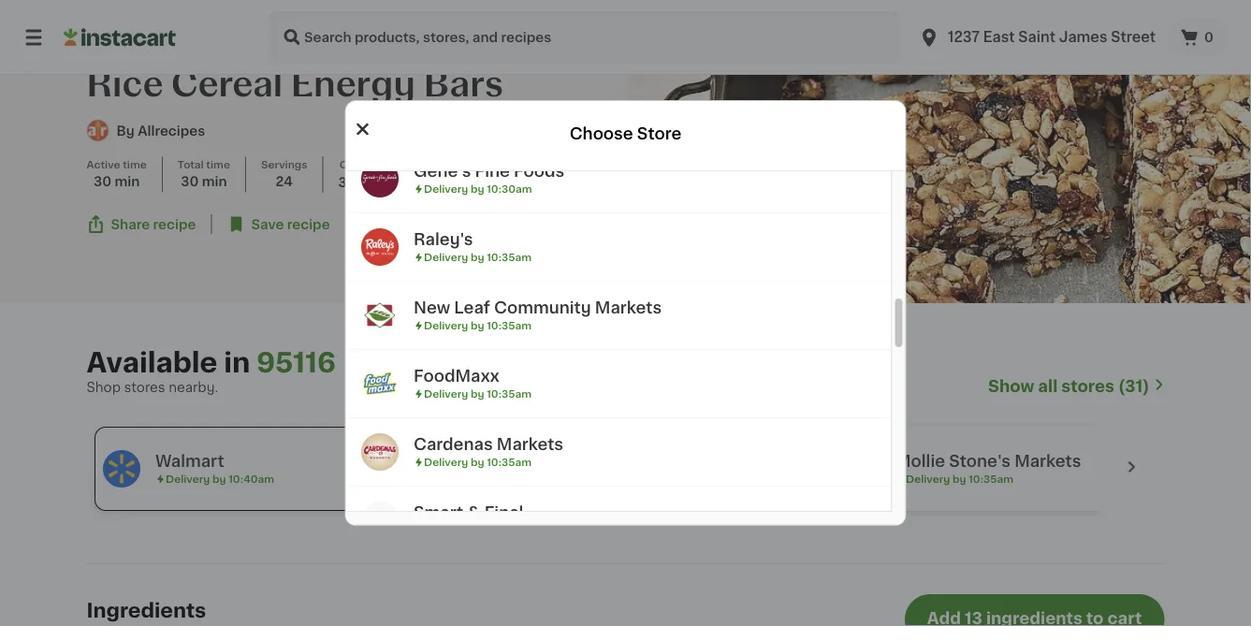 Task type: locate. For each thing, give the bounding box(es) containing it.
by down gene's fine foods on the left of the page
[[470, 184, 484, 195]]

total
[[178, 160, 204, 170]]

1 horizontal spatial min
[[202, 175, 227, 188]]

10:35am for new leaf community markets
[[486, 321, 531, 331]]

0 horizontal spatial recipe
[[153, 218, 196, 231]]

30 inside the active time 30 min
[[94, 175, 111, 188]]

1 30 from the left
[[94, 175, 111, 188]]

recipe for share recipe
[[153, 218, 196, 231]]

markets up 'safeway'
[[496, 437, 563, 453]]

by down leaf
[[470, 321, 484, 331]]

2 recipe from the left
[[287, 218, 330, 231]]

stores right all
[[1062, 379, 1115, 395]]

bars
[[424, 68, 504, 101]]

walmart
[[155, 454, 224, 470]]

1 horizontal spatial recipe
[[287, 218, 330, 231]]

new leaf community markets image
[[361, 297, 398, 335]]

delivery down gene's
[[424, 184, 468, 195]]

energy
[[291, 68, 416, 101]]

by for mollie stone's markets
[[952, 475, 966, 485]]

1 horizontal spatial time
[[206, 160, 230, 170]]

1 recipe from the left
[[153, 218, 196, 231]]

delivery down 'mollie'
[[906, 475, 950, 485]]

allrecipes
[[138, 125, 205, 138]]

delivery by 10:35am
[[424, 253, 531, 263], [424, 321, 531, 331], [424, 389, 531, 400], [424, 458, 531, 468], [906, 475, 1013, 485]]

0 button
[[1167, 19, 1229, 56]]

mollie
[[895, 454, 945, 470]]

1 time from the left
[[123, 160, 147, 170]]

recipe inside save recipe button
[[287, 218, 330, 231]]

&
[[467, 505, 480, 521]]

active
[[87, 160, 120, 170]]

delivery down cardenas
[[424, 458, 468, 468]]

stone's
[[949, 454, 1011, 470]]

0 horizontal spatial time
[[123, 160, 147, 170]]

delivery for gene's fine foods
[[424, 184, 468, 195]]

delivery for new leaf community markets
[[424, 321, 468, 331]]

time right the "active"
[[123, 160, 147, 170]]

save recipe
[[251, 218, 330, 231]]

total time 30 min
[[178, 160, 230, 188]]

delivery down new
[[424, 321, 468, 331]]

cereal
[[171, 68, 283, 101]]

time right total
[[206, 160, 230, 170]]

by left 10:40am
[[212, 475, 226, 485]]

share
[[111, 218, 150, 231]]

10:35am for raley's
[[486, 253, 531, 263]]

1 horizontal spatial stores
[[1062, 379, 1115, 395]]

min
[[115, 175, 140, 188], [202, 175, 227, 188]]

recipe right save
[[287, 218, 330, 231]]

recipe
[[153, 218, 196, 231], [287, 218, 330, 231]]

min inside total time 30 min
[[202, 175, 227, 188]]

10:35am up cardenas markets
[[486, 389, 531, 400]]

0 horizontal spatial stores
[[124, 381, 165, 395]]

leaf
[[454, 300, 490, 316]]

share recipe
[[111, 218, 196, 231]]

10:35am down new leaf community markets
[[486, 321, 531, 331]]

delivery for walmart
[[165, 475, 209, 485]]

new leaf community markets
[[413, 300, 662, 316]]

delivery by 10:35am down cardenas markets
[[424, 458, 531, 468]]

stores inside button
[[1062, 379, 1115, 395]]

0
[[1205, 31, 1214, 44]]

1 min from the left
[[115, 175, 140, 188]]

30 for active time 30 min
[[94, 175, 111, 188]]

stores down available
[[124, 381, 165, 395]]

dialog
[[345, 100, 907, 555]]

by down stone's
[[952, 475, 966, 485]]

30 for total time 30 min
[[181, 175, 199, 188]]

markets right the community
[[595, 300, 662, 316]]

rice
[[87, 68, 163, 101]]

safeway image
[[472, 451, 510, 488]]

1 horizontal spatial 30
[[181, 175, 199, 188]]

by
[[470, 184, 484, 195], [470, 253, 484, 263], [470, 321, 484, 331], [470, 389, 484, 400], [470, 458, 484, 468], [212, 475, 226, 485], [952, 475, 966, 485]]

10:35am
[[486, 253, 531, 263], [486, 321, 531, 331], [486, 389, 531, 400], [486, 458, 531, 468], [969, 475, 1013, 485]]

stores inside 'available in 95116 shop stores nearby.'
[[124, 381, 165, 395]]

min down total
[[202, 175, 227, 188]]

delivery by 10:35am down stone's
[[906, 475, 1013, 485]]

save recipe button
[[227, 215, 330, 234]]

share recipe button
[[87, 215, 196, 234]]

delivery by 10:35am for new leaf community markets
[[424, 321, 531, 331]]

recipe inside share recipe button
[[153, 218, 196, 231]]

10:35am down 'mollie stone's markets'
[[969, 475, 1013, 485]]

2 horizontal spatial markets
[[1014, 454, 1081, 470]]

delivery by 10:35am down raley's
[[424, 253, 531, 263]]

10:35am for foodmaxx
[[486, 389, 531, 400]]

95116 button
[[257, 349, 336, 379]]

safeway link
[[457, 420, 817, 519]]

stores
[[1062, 379, 1115, 395], [124, 381, 165, 395]]

shop
[[87, 381, 121, 395]]

0 horizontal spatial markets
[[496, 437, 563, 453]]

10:35am down cardenas markets
[[486, 458, 531, 468]]

2 vertical spatial markets
[[1014, 454, 1081, 470]]

recipe right share
[[153, 218, 196, 231]]

time
[[123, 160, 147, 170], [206, 160, 230, 170]]

recipe for save recipe
[[287, 218, 330, 231]]

show all stores (31) button
[[989, 377, 1165, 397]]

all
[[1039, 379, 1058, 395]]

walmart image
[[103, 451, 140, 488]]

cardenas
[[413, 437, 493, 453]]

delivery down raley's
[[424, 253, 468, 263]]

dialog containing choose store
[[345, 100, 907, 555]]

10:40am
[[228, 475, 274, 485]]

save
[[251, 218, 284, 231]]

delivery for cardenas markets
[[424, 458, 468, 468]]

final
[[484, 505, 523, 521]]

by down raley's
[[470, 253, 484, 263]]

0 vertical spatial markets
[[595, 300, 662, 316]]

10:35am up new leaf community markets
[[486, 253, 531, 263]]

servings 24
[[261, 160, 308, 188]]

time inside total time 30 min
[[206, 160, 230, 170]]

choose
[[570, 126, 633, 142]]

time inside the active time 30 min
[[123, 160, 147, 170]]

by for cardenas markets
[[470, 458, 484, 468]]

markets
[[595, 300, 662, 316], [496, 437, 563, 453], [1014, 454, 1081, 470]]

min down the "active"
[[115, 175, 140, 188]]

store
[[637, 126, 682, 142]]

time for total time 30 min
[[206, 160, 230, 170]]

smart
[[413, 505, 463, 521]]

delivery down walmart
[[165, 475, 209, 485]]

30 inside total time 30 min
[[181, 175, 199, 188]]

by for foodmaxx
[[470, 389, 484, 400]]

delivery by 10:35am down foodmaxx
[[424, 389, 531, 400]]

0 horizontal spatial min
[[115, 175, 140, 188]]

2 min from the left
[[202, 175, 227, 188]]

by down foodmaxx
[[470, 389, 484, 400]]

30 down total
[[181, 175, 199, 188]]

delivery by 10:35am down leaf
[[424, 321, 531, 331]]

min inside the active time 30 min
[[115, 175, 140, 188]]

gene's
[[413, 164, 471, 180]]

by down cardenas markets
[[470, 458, 484, 468]]

in
[[224, 350, 250, 377]]

available
[[87, 350, 218, 377]]

0 horizontal spatial 30
[[94, 175, 111, 188]]

safeway
[[525, 454, 595, 470]]

markets right stone's
[[1014, 454, 1081, 470]]

delivery down foodmaxx
[[424, 389, 468, 400]]

cardenas markets
[[413, 437, 563, 453]]

foodmaxx image
[[361, 365, 398, 403]]

30 down the "active"
[[94, 175, 111, 188]]

30
[[94, 175, 111, 188], [181, 175, 199, 188]]

2 time from the left
[[206, 160, 230, 170]]

10:30am
[[486, 184, 532, 195]]

2 30 from the left
[[181, 175, 199, 188]]

delivery
[[424, 184, 468, 195], [424, 253, 468, 263], [424, 321, 468, 331], [424, 389, 468, 400], [424, 458, 468, 468], [165, 475, 209, 485], [906, 475, 950, 485]]



Task type: vqa. For each thing, say whether or not it's contained in the screenshot.
delivery corresponding to FoodMaxx
yes



Task type: describe. For each thing, give the bounding box(es) containing it.
fine
[[475, 164, 510, 180]]

servings
[[261, 160, 308, 170]]

mollie stone's markets
[[895, 454, 1081, 470]]

raley's
[[413, 232, 473, 248]]

1 horizontal spatial markets
[[595, 300, 662, 316]]

delivery for foodmaxx
[[424, 389, 468, 400]]

cardenas markets image
[[361, 434, 398, 471]]

foodmaxx
[[413, 369, 499, 385]]

nearby.
[[169, 381, 218, 395]]

gene's fine foods image
[[361, 160, 398, 198]]

show all stores (31)
[[989, 379, 1150, 395]]

by for gene's fine foods
[[470, 184, 484, 195]]

10:35am for mollie stone's markets
[[969, 475, 1013, 485]]

show
[[989, 379, 1035, 395]]

10:35am for cardenas markets
[[486, 458, 531, 468]]

delivery by 10:35am for cardenas markets
[[424, 458, 531, 468]]

by for new leaf community markets
[[470, 321, 484, 331]]

delivery by 10:35am for raley's
[[424, 253, 531, 263]]

available in 95116 shop stores nearby.
[[87, 350, 336, 395]]

by
[[117, 125, 135, 138]]

new
[[413, 300, 450, 316]]

gene's fine foods
[[413, 164, 564, 180]]

delivery by 10:30am
[[424, 184, 532, 195]]

delivery for raley's
[[424, 253, 468, 263]]

(31)
[[1119, 379, 1150, 395]]

delivery for mollie stone's markets
[[906, 475, 950, 485]]

rice cereal energy bars image
[[626, 0, 1252, 304]]

1 vertical spatial markets
[[496, 437, 563, 453]]

instacart logo image
[[64, 26, 176, 49]]

smart & final link
[[346, 487, 892, 555]]

24
[[276, 175, 293, 188]]

95116
[[257, 350, 336, 377]]

community
[[494, 300, 591, 316]]

by allrecipes
[[117, 125, 205, 138]]

delivery by 10:35am for foodmaxx
[[424, 389, 531, 400]]

by for raley's
[[470, 253, 484, 263]]

active time 30 min
[[87, 160, 147, 188]]

324
[[338, 176, 364, 189]]

raley's image
[[361, 229, 398, 266]]

calories
[[340, 160, 384, 170]]

smart & final
[[413, 505, 523, 521]]

min for active time 30 min
[[115, 175, 140, 188]]

choose store
[[570, 126, 682, 142]]

delivery by 10:40am
[[165, 475, 274, 485]]

min for total time 30 min
[[202, 175, 227, 188]]

by for walmart
[[212, 475, 226, 485]]

delivery by 10:35am for mollie stone's markets
[[906, 475, 1013, 485]]

foods
[[514, 164, 564, 180]]

mollie stone's markets image
[[843, 451, 880, 488]]

rice cereal energy bars
[[87, 68, 504, 101]]

time for active time 30 min
[[123, 160, 147, 170]]



